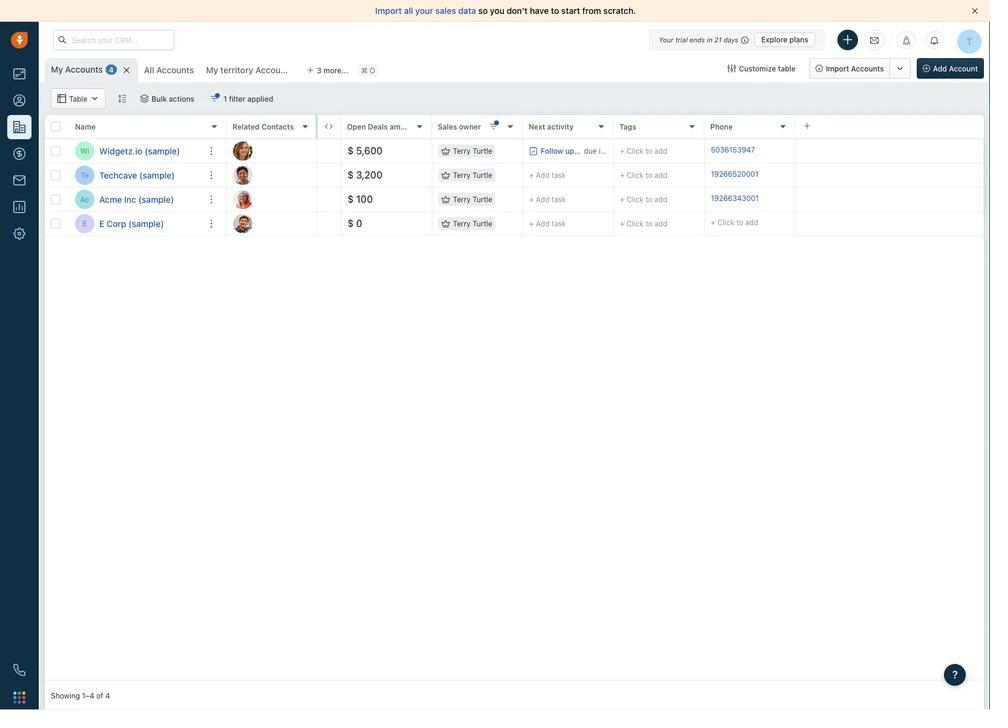 Task type: vqa. For each thing, say whether or not it's contained in the screenshot.
name column header
yes



Task type: locate. For each thing, give the bounding box(es) containing it.
4 inside my accounts 4
[[109, 65, 114, 74]]

terry for 100
[[453, 195, 471, 204]]

press space to select this row. row containing $ 0
[[227, 212, 984, 236]]

add
[[655, 147, 668, 155], [655, 171, 668, 180], [655, 195, 668, 204], [745, 218, 758, 227], [655, 220, 668, 228]]

4 turtle from the top
[[473, 220, 493, 228]]

import accounts group
[[810, 58, 911, 79]]

+ add task
[[529, 171, 566, 180], [529, 195, 566, 204], [529, 220, 566, 228]]

acme
[[99, 194, 122, 204]]

account
[[949, 64, 978, 73]]

wi
[[80, 147, 89, 155]]

in left 21
[[707, 36, 713, 44]]

j image up the "s" image
[[233, 141, 253, 161]]

+ click to add for 5,600
[[620, 147, 668, 155]]

$ for $ 100
[[348, 194, 354, 205]]

related
[[233, 122, 260, 131]]

1 terry from the top
[[453, 147, 471, 155]]

all
[[404, 6, 413, 16]]

2 row group from the left
[[227, 139, 984, 236]]

19266520001 link
[[711, 169, 759, 182]]

1 horizontal spatial my
[[206, 65, 218, 75]]

add for $ 3,200
[[536, 171, 550, 180]]

+ add task for $ 0
[[529, 220, 566, 228]]

e inside e corp (sample) link
[[99, 219, 104, 229]]

1 vertical spatial task
[[552, 195, 566, 204]]

1 row group from the left
[[45, 139, 227, 236]]

from
[[582, 6, 601, 16]]

to for 5,600
[[646, 147, 653, 155]]

e for e corp (sample)
[[99, 219, 104, 229]]

4 $ from the top
[[348, 218, 354, 229]]

5036153947
[[711, 146, 755, 154]]

add inside button
[[933, 64, 947, 73]]

1 filter applied button
[[202, 88, 281, 109]]

2 turtle from the top
[[473, 171, 493, 180]]

add for 3,200
[[655, 171, 668, 180]]

days
[[724, 36, 738, 44]]

2 j image from the top
[[233, 214, 253, 233]]

j image for $ 0
[[233, 214, 253, 233]]

+ add task for $ 100
[[529, 195, 566, 204]]

style_myh0__igzzd8unmi image
[[118, 94, 126, 103]]

open deals amount
[[347, 122, 417, 131]]

0 vertical spatial task
[[552, 171, 566, 180]]

4
[[109, 65, 114, 74], [105, 692, 110, 700]]

to
[[551, 6, 559, 16], [646, 147, 653, 155], [646, 171, 653, 180], [646, 195, 653, 204], [737, 218, 743, 227], [646, 220, 653, 228]]

j image
[[233, 141, 253, 161], [233, 214, 253, 233]]

press space to select this row. row
[[45, 139, 227, 164], [227, 139, 984, 164], [45, 164, 227, 188], [227, 164, 984, 188], [45, 188, 227, 212], [227, 188, 984, 212], [45, 212, 227, 236], [227, 212, 984, 236]]

0 vertical spatial + add task
[[529, 171, 566, 180]]

1 vertical spatial j image
[[233, 214, 253, 233]]

4 right of
[[105, 692, 110, 700]]

+
[[620, 147, 625, 155], [620, 171, 625, 180], [529, 171, 534, 180], [620, 195, 625, 204], [529, 195, 534, 204], [711, 218, 716, 227], [620, 220, 625, 228], [529, 220, 534, 228]]

in left the 'a'
[[599, 147, 605, 155]]

3 $ from the top
[[348, 194, 354, 205]]

task for $ 3,200
[[552, 171, 566, 180]]

accounts up table
[[65, 65, 103, 74]]

$ 100
[[348, 194, 373, 205]]

close image
[[972, 8, 978, 14]]

inc
[[124, 194, 136, 204]]

1 j image from the top
[[233, 141, 253, 161]]

add for $ 100
[[536, 195, 550, 204]]

to for 3,200
[[646, 171, 653, 180]]

2 vertical spatial task
[[552, 220, 566, 228]]

day
[[613, 147, 625, 155]]

0 vertical spatial 4
[[109, 65, 114, 74]]

sales owner
[[438, 122, 481, 131]]

2 + add task from the top
[[529, 195, 566, 204]]

0 horizontal spatial in
[[599, 147, 605, 155]]

(sample)
[[145, 146, 180, 156], [139, 170, 175, 180], [138, 194, 174, 204], [128, 219, 164, 229]]

showing
[[51, 692, 80, 700]]

related contacts
[[233, 122, 294, 131]]

19266520001
[[711, 170, 759, 178]]

plans
[[790, 35, 809, 44]]

+ click to add for 3,200
[[620, 171, 668, 180]]

0 horizontal spatial my
[[51, 65, 63, 74]]

j image down l image
[[233, 214, 253, 233]]

add for $ 0
[[536, 220, 550, 228]]

0 horizontal spatial e
[[83, 220, 87, 228]]

3 turtle from the top
[[473, 195, 493, 204]]

3 task from the top
[[552, 220, 566, 228]]

$ left 5,600
[[348, 145, 354, 157]]

next activity
[[529, 122, 574, 131]]

add
[[933, 64, 947, 73], [536, 171, 550, 180], [536, 195, 550, 204], [536, 220, 550, 228]]

press space to select this row. row containing $ 3,200
[[227, 164, 984, 188]]

name column header
[[69, 115, 227, 139]]

accounts inside button
[[851, 64, 884, 73]]

accounts up applied at the top of page
[[256, 65, 293, 75]]

e down ac
[[83, 220, 87, 228]]

my accounts link
[[51, 64, 103, 76]]

19266343001 link
[[711, 193, 759, 206]]

1 $ from the top
[[348, 145, 354, 157]]

table
[[69, 94, 87, 103]]

3 terry from the top
[[453, 195, 471, 204]]

2 $ from the top
[[348, 169, 354, 181]]

cell
[[317, 139, 342, 163], [796, 139, 984, 163], [317, 164, 342, 187], [796, 164, 984, 187], [317, 188, 342, 211], [796, 188, 984, 211], [317, 212, 342, 236], [796, 212, 984, 236]]

turtle
[[473, 147, 493, 155], [473, 171, 493, 180], [473, 195, 493, 204], [473, 220, 493, 228]]

your
[[659, 36, 674, 44]]

import accounts
[[826, 64, 884, 73]]

widgetz.io
[[99, 146, 142, 156]]

$ left 100
[[348, 194, 354, 205]]

task
[[552, 171, 566, 180], [552, 195, 566, 204], [552, 220, 566, 228]]

my territory accounts button
[[200, 58, 297, 82], [206, 65, 293, 75]]

4 down "search your crm..." text field
[[109, 65, 114, 74]]

due
[[584, 147, 597, 155]]

1 vertical spatial import
[[826, 64, 849, 73]]

techcave (sample)
[[99, 170, 175, 180]]

my
[[51, 65, 63, 74], [206, 65, 218, 75]]

container_wx8msf4aqz5i3rn1 image inside customize table button
[[728, 64, 736, 73]]

terry turtle
[[453, 147, 493, 155], [453, 171, 493, 180], [453, 195, 493, 204], [453, 220, 493, 228]]

e left 'corp'
[[99, 219, 104, 229]]

to for 0
[[646, 220, 653, 228]]

(sample) right inc
[[138, 194, 174, 204]]

to for 100
[[646, 195, 653, 204]]

your
[[415, 6, 433, 16]]

4 terry turtle from the top
[[453, 220, 493, 228]]

my for my territory accounts
[[206, 65, 218, 75]]

accounts right the all
[[156, 65, 194, 75]]

techcave
[[99, 170, 137, 180]]

import inside button
[[826, 64, 849, 73]]

acme inc (sample) link
[[99, 194, 174, 206]]

name
[[75, 122, 96, 131]]

5036153947 link
[[711, 145, 755, 158]]

corp
[[107, 219, 126, 229]]

my up table dropdown button on the top left
[[51, 65, 63, 74]]

1 + add task from the top
[[529, 171, 566, 180]]

0 vertical spatial in
[[707, 36, 713, 44]]

3 more... button
[[300, 62, 355, 79]]

turtle for 0
[[473, 220, 493, 228]]

click for $ 0
[[627, 220, 644, 228]]

amount
[[390, 122, 417, 131]]

2 task from the top
[[552, 195, 566, 204]]

import all your sales data so you don't have to start from scratch.
[[375, 6, 636, 16]]

filter
[[229, 94, 246, 103]]

table button
[[51, 88, 106, 109]]

container_wx8msf4aqz5i3rn1 image
[[58, 94, 66, 103], [140, 94, 149, 103], [442, 147, 450, 155], [442, 195, 450, 204]]

1 filter applied
[[224, 94, 273, 103]]

1 turtle from the top
[[473, 147, 493, 155]]

+ click to add
[[620, 147, 668, 155], [620, 171, 668, 180], [620, 195, 668, 204], [711, 218, 758, 227], [620, 220, 668, 228]]

territory
[[220, 65, 253, 75]]

accounts down the send email image
[[851, 64, 884, 73]]

customize table button
[[720, 58, 804, 79]]

3 terry turtle from the top
[[453, 195, 493, 204]]

1 vertical spatial + add task
[[529, 195, 566, 204]]

click
[[627, 147, 644, 155], [627, 171, 644, 180], [627, 195, 644, 204], [718, 218, 735, 227], [627, 220, 644, 228]]

1 terry turtle from the top
[[453, 147, 493, 155]]

terry
[[453, 147, 471, 155], [453, 171, 471, 180], [453, 195, 471, 204], [453, 220, 471, 228]]

2 vertical spatial + add task
[[529, 220, 566, 228]]

what's new image
[[902, 36, 911, 45]]

ac
[[80, 195, 89, 204]]

1 vertical spatial in
[[599, 147, 605, 155]]

1 horizontal spatial e
[[99, 219, 104, 229]]

don't
[[507, 6, 528, 16]]

0 vertical spatial import
[[375, 6, 402, 16]]

+ click to add for 100
[[620, 195, 668, 204]]

$ left 0
[[348, 218, 354, 229]]

100
[[356, 194, 373, 205]]

task for $ 100
[[552, 195, 566, 204]]

add for 100
[[655, 195, 668, 204]]

4 terry from the top
[[453, 220, 471, 228]]

accounts for all
[[156, 65, 194, 75]]

1–4
[[82, 692, 94, 700]]

0 horizontal spatial import
[[375, 6, 402, 16]]

acme inc (sample)
[[99, 194, 174, 204]]

1 horizontal spatial import
[[826, 64, 849, 73]]

2 terry turtle from the top
[[453, 171, 493, 180]]

terry for 5,600
[[453, 147, 471, 155]]

name row
[[45, 115, 227, 139]]

container_wx8msf4aqz5i3rn1 image
[[728, 64, 736, 73], [90, 94, 99, 103], [210, 94, 219, 103], [529, 147, 538, 155], [442, 171, 450, 180], [442, 220, 450, 228]]

press space to select this row. row containing $ 5,600
[[227, 139, 984, 164]]

all accounts button
[[138, 58, 200, 82], [144, 65, 194, 75]]

j image for $ 5,600
[[233, 141, 253, 161]]

grid
[[45, 114, 984, 681]]

press space to select this row. row containing techcave (sample)
[[45, 164, 227, 188]]

3 + add task from the top
[[529, 220, 566, 228]]

e
[[99, 219, 104, 229], [83, 220, 87, 228]]

accounts for import
[[851, 64, 884, 73]]

trial
[[676, 36, 688, 44]]

press space to select this row. row containing e corp (sample)
[[45, 212, 227, 236]]

2 terry from the top
[[453, 171, 471, 180]]

phone image
[[13, 664, 25, 677]]

add account
[[933, 64, 978, 73]]

1 task from the top
[[552, 171, 566, 180]]

0 vertical spatial j image
[[233, 141, 253, 161]]

my left territory
[[206, 65, 218, 75]]

$ left 3,200
[[348, 169, 354, 181]]

row group
[[45, 139, 227, 236], [227, 139, 984, 236]]

my for my accounts 4
[[51, 65, 63, 74]]



Task type: describe. For each thing, give the bounding box(es) containing it.
bulk
[[152, 94, 167, 103]]

press space to select this row. row containing $ 100
[[227, 188, 984, 212]]

turtle for 100
[[473, 195, 493, 204]]

19266343001
[[711, 194, 759, 203]]

techcave (sample) link
[[99, 169, 175, 181]]

bulk actions
[[152, 94, 194, 103]]

$ for $ 0
[[348, 218, 354, 229]]

terry turtle for $ 0
[[453, 220, 493, 228]]

task for $ 0
[[552, 220, 566, 228]]

click for $ 3,200
[[627, 171, 644, 180]]

phone element
[[7, 658, 31, 683]]

so
[[478, 6, 488, 16]]

turtle for 3,200
[[473, 171, 493, 180]]

owner
[[459, 122, 481, 131]]

customize table
[[739, 64, 796, 73]]

bulk actions button
[[132, 88, 202, 109]]

widgetz.io (sample) link
[[99, 145, 180, 157]]

+ click to add for 0
[[620, 220, 668, 228]]

actions
[[169, 94, 194, 103]]

have
[[530, 6, 549, 16]]

grid containing $ 5,600
[[45, 114, 984, 681]]

showing 1–4 of 4
[[51, 692, 110, 700]]

table
[[778, 64, 796, 73]]

21
[[715, 36, 722, 44]]

3,200
[[356, 169, 383, 181]]

terry turtle for $ 100
[[453, 195, 493, 204]]

add for 0
[[655, 220, 668, 228]]

click for $ 100
[[627, 195, 644, 204]]

a
[[607, 147, 611, 155]]

in inside press space to select this row. row
[[599, 147, 605, 155]]

applied
[[247, 94, 273, 103]]

row group containing $ 5,600
[[227, 139, 984, 236]]

my accounts 4
[[51, 65, 114, 74]]

data
[[458, 6, 476, 16]]

e corp (sample) link
[[99, 218, 164, 230]]

e corp (sample)
[[99, 219, 164, 229]]

(sample) down widgetz.io (sample) link
[[139, 170, 175, 180]]

more...
[[324, 66, 348, 74]]

⌘
[[361, 66, 368, 74]]

terry turtle for $ 3,200
[[453, 171, 493, 180]]

accounts for my
[[65, 65, 103, 74]]

contacts
[[262, 122, 294, 131]]

add account button
[[917, 58, 984, 79]]

container_wx8msf4aqz5i3rn1 image inside 1 filter applied button
[[210, 94, 219, 103]]

freshworks switcher image
[[13, 692, 25, 704]]

container_wx8msf4aqz5i3rn1 image inside table dropdown button
[[90, 94, 99, 103]]

of
[[96, 692, 103, 700]]

click for $ 5,600
[[627, 147, 644, 155]]

import all your sales data link
[[375, 6, 478, 16]]

activity
[[547, 122, 574, 131]]

press space to select this row. row containing widgetz.io (sample)
[[45, 139, 227, 164]]

l image
[[233, 190, 253, 209]]

$ for $ 3,200
[[348, 169, 354, 181]]

ends
[[690, 36, 705, 44]]

3 more...
[[317, 66, 348, 74]]

start
[[561, 6, 580, 16]]

s image
[[233, 166, 253, 185]]

e for e
[[83, 220, 87, 228]]

widgetz.io (sample)
[[99, 146, 180, 156]]

sales
[[438, 122, 457, 131]]

add for 5,600
[[655, 147, 668, 155]]

customize
[[739, 64, 776, 73]]

all accounts
[[144, 65, 194, 75]]

1 horizontal spatial in
[[707, 36, 713, 44]]

Search your CRM... text field
[[53, 30, 174, 50]]

import for import all your sales data so you don't have to start from scratch.
[[375, 6, 402, 16]]

due in a day
[[584, 147, 625, 155]]

press space to select this row. row containing acme inc (sample)
[[45, 188, 227, 212]]

your trial ends in 21 days
[[659, 36, 738, 44]]

⌘ o
[[361, 66, 375, 74]]

1 vertical spatial 4
[[105, 692, 110, 700]]

$ 3,200
[[348, 169, 383, 181]]

container_wx8msf4aqz5i3rn1 image inside table dropdown button
[[58, 94, 66, 103]]

explore plans link
[[755, 32, 815, 47]]

3
[[317, 66, 322, 74]]

sales
[[435, 6, 456, 16]]

+ add task for $ 3,200
[[529, 171, 566, 180]]

terry turtle for $ 5,600
[[453, 147, 493, 155]]

$ for $ 5,600
[[348, 145, 354, 157]]

my territory accounts
[[206, 65, 293, 75]]

you
[[490, 6, 505, 16]]

explore plans
[[761, 35, 809, 44]]

terry for 0
[[453, 220, 471, 228]]

0
[[356, 218, 362, 229]]

$ 5,600
[[348, 145, 383, 157]]

import accounts button
[[810, 58, 890, 79]]

scratch.
[[603, 6, 636, 16]]

1
[[224, 94, 227, 103]]

open
[[347, 122, 366, 131]]

phone
[[710, 122, 733, 131]]

$ 0
[[348, 218, 362, 229]]

import for import accounts
[[826, 64, 849, 73]]

terry for 3,200
[[453, 171, 471, 180]]

all
[[144, 65, 154, 75]]

turtle for 5,600
[[473, 147, 493, 155]]

row group containing widgetz.io (sample)
[[45, 139, 227, 236]]

5,600
[[356, 145, 383, 157]]

container_wx8msf4aqz5i3rn1 image inside bulk actions button
[[140, 94, 149, 103]]

(sample) down 'acme inc (sample)' link
[[128, 219, 164, 229]]

send email image
[[870, 35, 879, 45]]

next
[[529, 122, 545, 131]]

te
[[81, 171, 89, 180]]

o
[[370, 66, 375, 74]]

deals
[[368, 122, 388, 131]]

(sample) down 'name' column header
[[145, 146, 180, 156]]



